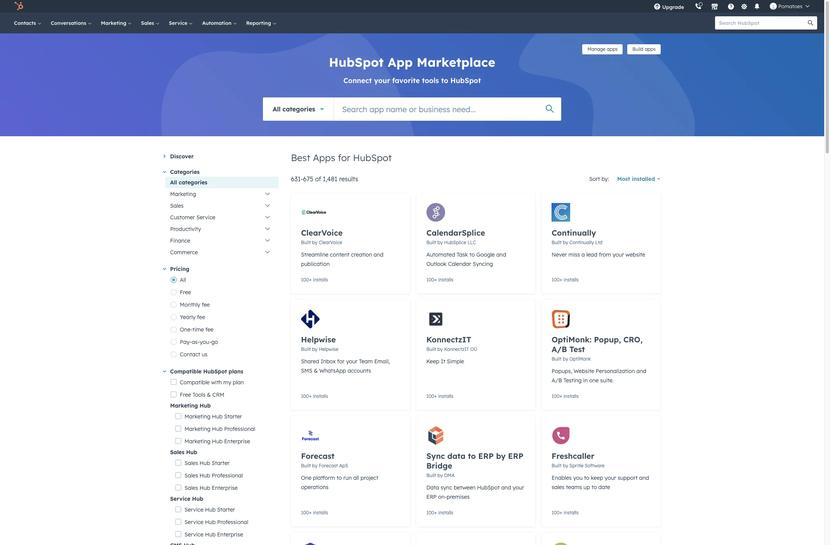 Task type: describe. For each thing, give the bounding box(es) containing it.
one
[[589, 377, 599, 384]]

freshcaller built by spritle software
[[552, 452, 605, 469]]

installs for konnectzit
[[438, 394, 454, 399]]

for for inbox
[[337, 358, 345, 365]]

+ for continually
[[560, 277, 563, 283]]

all inside popup button
[[273, 105, 281, 113]]

100 for hubsplice
[[427, 277, 434, 283]]

teams
[[566, 484, 582, 491]]

search image
[[808, 20, 814, 26]]

built inside optimonk: popup, cro, a/b test built by optimonk
[[552, 356, 562, 362]]

service link
[[164, 12, 198, 33]]

all inside pricing group
[[180, 277, 186, 284]]

& inside shared inbox for your team email, sms & whatsapp accounts
[[314, 368, 318, 375]]

content
[[330, 251, 350, 258]]

one-time fee
[[180, 326, 214, 333]]

service for service
[[169, 20, 189, 26]]

popups,
[[552, 368, 572, 375]]

service up productivity link
[[197, 214, 215, 221]]

marketing hub starter
[[185, 413, 242, 420]]

hub for marketing hub starter
[[212, 413, 223, 420]]

100 for spritle
[[552, 510, 560, 516]]

from
[[599, 251, 611, 258]]

ltd
[[596, 240, 603, 246]]

sales hub professional
[[185, 473, 243, 480]]

hub for sales hub professional
[[200, 473, 210, 480]]

time
[[193, 326, 204, 333]]

shared
[[301, 358, 319, 365]]

starter for service hub starter
[[217, 507, 235, 514]]

100 + installs for forecast
[[301, 510, 328, 516]]

hub for marketing hub professional
[[212, 426, 223, 433]]

100 for forecast
[[301, 510, 309, 516]]

1 vertical spatial helpwise
[[319, 347, 339, 352]]

llc
[[468, 240, 476, 246]]

service for service hub professional
[[185, 519, 204, 526]]

clearvoice inside "clearvoice built by clearvoice"
[[319, 240, 342, 246]]

starter for sales hub starter
[[212, 460, 230, 467]]

calendarsplice
[[427, 228, 485, 238]]

by for continually
[[563, 240, 568, 246]]

website
[[574, 368, 595, 375]]

most installed button
[[612, 171, 661, 187]]

marketing for marketing hub professional
[[185, 426, 211, 433]]

675
[[303, 175, 314, 183]]

categories inside all categories popup button
[[283, 105, 315, 113]]

hub for service hub
[[192, 496, 203, 503]]

hubspot app marketplace
[[329, 54, 496, 70]]

100 for continually
[[552, 277, 560, 283]]

marketing hub professional
[[185, 426, 255, 433]]

contact us
[[180, 351, 208, 358]]

hub for service hub professional
[[205, 519, 216, 526]]

installs for forecast
[[313, 510, 328, 516]]

sales for sales hub
[[170, 449, 185, 456]]

a/b inside popups, website personalization and a/b testing in one suite.
[[552, 377, 562, 384]]

sales for sales hub professional
[[185, 473, 198, 480]]

sales hub starter
[[185, 460, 230, 467]]

oü
[[470, 347, 478, 352]]

all categories link
[[166, 177, 279, 188]]

0 vertical spatial konnectzit
[[427, 335, 471, 345]]

hub for marketing hub
[[200, 403, 211, 410]]

caret image for compatible hubspot plans
[[163, 371, 166, 373]]

to for sync
[[468, 452, 476, 461]]

to right up
[[592, 484, 597, 491]]

it
[[441, 358, 446, 365]]

best
[[291, 152, 310, 164]]

1 vertical spatial continually
[[570, 240, 594, 246]]

enterprise for sales hub enterprise
[[212, 485, 238, 492]]

contacts
[[14, 20, 38, 26]]

help button
[[725, 0, 738, 12]]

compatible with my plan
[[180, 379, 244, 386]]

marketing hub enterprise
[[185, 438, 250, 445]]

compatible hubspot plans
[[170, 368, 243, 375]]

+ for helpwise
[[309, 394, 312, 399]]

never
[[552, 251, 567, 258]]

100 + installs for helpwise
[[301, 394, 328, 399]]

1 horizontal spatial marketing link
[[166, 188, 279, 200]]

enables you to keep your support and sales teams up to date
[[552, 475, 649, 491]]

streamline
[[301, 251, 329, 258]]

customer
[[170, 214, 195, 221]]

calendar
[[448, 261, 471, 268]]

100 + installs for clearvoice
[[301, 277, 328, 283]]

sort by:
[[590, 176, 609, 183]]

built inside 'sync data to erp by erp bridge built by dma'
[[427, 473, 436, 479]]

installs for spritle
[[564, 510, 579, 516]]

professional for sales hub professional
[[212, 473, 243, 480]]

pay-
[[180, 339, 192, 346]]

100 + installs for continually
[[552, 277, 579, 283]]

streamline content creation and publication
[[301, 251, 384, 268]]

date
[[599, 484, 610, 491]]

Search app name or business need... search field
[[334, 98, 562, 121]]

all categories button
[[263, 98, 334, 121]]

discover button
[[164, 152, 279, 161]]

by for calendarsplice
[[438, 240, 443, 246]]

hubspot up results
[[353, 152, 392, 164]]

email,
[[374, 358, 390, 365]]

1 horizontal spatial erp
[[478, 452, 494, 461]]

optimonk
[[570, 356, 591, 362]]

never miss a lead from your website
[[552, 251, 645, 258]]

settings link
[[740, 2, 749, 10]]

0 vertical spatial continually
[[552, 228, 596, 238]]

calendarsplice built by hubsplice llc
[[427, 228, 485, 246]]

professional for marketing hub professional
[[224, 426, 255, 433]]

publication
[[301, 261, 330, 268]]

caret image for pricing
[[163, 268, 166, 270]]

apps for manage apps
[[607, 46, 618, 52]]

built for konnectzit
[[427, 347, 436, 352]]

categories button
[[163, 167, 279, 177]]

as-
[[192, 339, 200, 346]]

2 horizontal spatial erp
[[508, 452, 524, 461]]

fee for monthly fee
[[202, 302, 210, 309]]

upgrade image
[[654, 3, 661, 10]]

connect
[[343, 76, 372, 85]]

& inside compatible hubspot plans group
[[207, 392, 211, 399]]

pricing button
[[163, 265, 279, 274]]

your inside shared inbox for your team email, sms & whatsapp accounts
[[346, 358, 358, 365]]

compatible for compatible hubspot plans
[[170, 368, 202, 375]]

631-
[[291, 175, 303, 183]]

by for helpwise
[[312, 347, 318, 352]]

0 vertical spatial helpwise
[[301, 335, 336, 345]]

sales for sales hub starter
[[185, 460, 198, 467]]

1 horizontal spatial sales link
[[166, 200, 279, 212]]

clearvoice built by clearvoice
[[301, 228, 343, 246]]

100 for erp
[[427, 510, 434, 516]]

compatible hubspot plans button
[[163, 367, 279, 377]]

0 horizontal spatial sales link
[[136, 12, 164, 33]]

software
[[585, 463, 605, 469]]

+ for erp
[[434, 510, 437, 516]]

conversations
[[51, 20, 88, 26]]

notifications image
[[754, 3, 761, 10]]

hubspot app marketplace link
[[329, 54, 496, 70]]

by:
[[602, 176, 609, 183]]

yearly fee
[[180, 314, 205, 321]]

customer service
[[170, 214, 215, 221]]

+ for hubsplice
[[434, 277, 437, 283]]

0 horizontal spatial marketing link
[[96, 12, 136, 33]]

to for automated
[[470, 251, 475, 258]]

+ for clearvoice
[[309, 277, 312, 283]]

of
[[315, 175, 321, 183]]

marketing for marketing hub enterprise
[[185, 438, 211, 445]]

manage
[[588, 46, 606, 52]]

reporting link
[[242, 12, 281, 33]]

hubspot image
[[14, 2, 23, 11]]

sales for sales hub enterprise
[[185, 485, 198, 492]]

professional for service hub professional
[[217, 519, 248, 526]]

sync data to erp by erp bridge built by dma
[[427, 452, 524, 479]]

1 vertical spatial konnectzit
[[444, 347, 469, 352]]

by for freshcaller
[[563, 463, 568, 469]]

caret image for discover
[[164, 155, 166, 158]]

100 for konnectzit
[[427, 394, 434, 399]]

bridge
[[427, 461, 452, 471]]

creation
[[351, 251, 372, 258]]

aps
[[339, 463, 348, 469]]

+ for a/b
[[560, 394, 563, 399]]

manage apps
[[588, 46, 618, 52]]

free for free tools & crm
[[180, 392, 191, 399]]

and inside popups, website personalization and a/b testing in one suite.
[[637, 368, 647, 375]]

service for service hub enterprise
[[185, 532, 204, 539]]

automated
[[427, 251, 455, 258]]

by for konnectzit
[[438, 347, 443, 352]]

built for freshcaller
[[552, 463, 562, 469]]

built for forecast
[[301, 463, 311, 469]]

support
[[618, 475, 638, 482]]

a
[[582, 251, 585, 258]]

data sync between hubspot and your erp on-premises
[[427, 485, 524, 501]]

to for enables
[[584, 475, 590, 482]]

installs for erp
[[438, 510, 454, 516]]

hub for sales hub enterprise
[[200, 485, 210, 492]]

lead
[[587, 251, 598, 258]]

your inside enables you to keep your support and sales teams up to date
[[605, 475, 616, 482]]

service hub starter
[[185, 507, 235, 514]]

2 vertical spatial fee
[[206, 326, 214, 333]]

service hub
[[170, 496, 203, 503]]

personalization
[[596, 368, 635, 375]]

productivity link
[[166, 223, 279, 235]]



Task type: locate. For each thing, give the bounding box(es) containing it.
installs for clearvoice
[[313, 277, 328, 283]]

hub up sales hub professional
[[200, 460, 210, 467]]

starter up service hub professional
[[217, 507, 235, 514]]

+ down the outlook at the top of the page
[[434, 277, 437, 283]]

1 a/b from the top
[[552, 345, 567, 354]]

100 + installs for a/b
[[552, 394, 579, 399]]

by inside calendarsplice built by hubsplice llc
[[438, 240, 443, 246]]

100 down sales
[[552, 510, 560, 516]]

to right data
[[468, 452, 476, 461]]

optimonk:
[[552, 335, 592, 345]]

built
[[301, 240, 311, 246], [427, 240, 436, 246], [552, 240, 562, 246], [301, 347, 311, 352], [427, 347, 436, 352], [552, 356, 562, 362], [301, 463, 311, 469], [552, 463, 562, 469], [427, 473, 436, 479]]

enterprise for service hub enterprise
[[217, 532, 243, 539]]

100 down operations
[[301, 510, 309, 516]]

marketing link
[[96, 12, 136, 33], [166, 188, 279, 200]]

by inside continually built by continually ltd
[[563, 240, 568, 246]]

100 + installs for erp
[[427, 510, 454, 516]]

1 vertical spatial professional
[[212, 473, 243, 480]]

and inside enables you to keep your support and sales teams up to date
[[639, 475, 649, 482]]

one platform to run all project operations
[[301, 475, 379, 491]]

fee right time
[[206, 326, 214, 333]]

fee for yearly fee
[[197, 314, 205, 321]]

hubspot up with
[[203, 368, 227, 375]]

and right google
[[496, 251, 506, 258]]

by inside optimonk: popup, cro, a/b test built by optimonk
[[563, 356, 568, 362]]

+ for forecast
[[309, 510, 312, 516]]

compatible for compatible with my plan
[[180, 379, 210, 386]]

+ down sales
[[560, 510, 563, 516]]

to left "run"
[[337, 475, 342, 482]]

installs down teams
[[564, 510, 579, 516]]

0 vertical spatial categories
[[283, 105, 315, 113]]

up
[[584, 484, 590, 491]]

apps for build apps
[[645, 46, 656, 52]]

hubspot up connect
[[329, 54, 384, 70]]

a/b inside optimonk: popup, cro, a/b test built by optimonk
[[552, 345, 567, 354]]

test
[[570, 345, 585, 354]]

cro,
[[624, 335, 643, 345]]

by for clearvoice
[[312, 240, 318, 246]]

pricing group
[[170, 274, 279, 361]]

100 down data
[[427, 510, 434, 516]]

marketplaces button
[[707, 0, 723, 12]]

built inside calendarsplice built by hubsplice llc
[[427, 240, 436, 246]]

100 + installs for spritle
[[552, 510, 579, 516]]

professional up "service hub enterprise"
[[217, 519, 248, 526]]

build apps link
[[628, 44, 661, 54]]

simple
[[447, 358, 464, 365]]

0 vertical spatial enterprise
[[224, 438, 250, 445]]

hub down marketing hub professional
[[212, 438, 223, 445]]

a/b down popups,
[[552, 377, 562, 384]]

for up whatsapp on the left
[[337, 358, 345, 365]]

100 down keep
[[427, 394, 434, 399]]

+ down never
[[560, 277, 563, 283]]

hub
[[200, 403, 211, 410], [212, 413, 223, 420], [212, 426, 223, 433], [212, 438, 223, 445], [186, 449, 197, 456], [200, 460, 210, 467], [200, 473, 210, 480], [200, 485, 210, 492], [192, 496, 203, 503], [205, 507, 216, 514], [205, 519, 216, 526], [205, 532, 216, 539]]

pricing
[[170, 266, 189, 273]]

hub up marketing hub professional
[[212, 413, 223, 420]]

0 vertical spatial clearvoice
[[301, 228, 343, 238]]

hubspot down marketplace
[[451, 76, 481, 85]]

enterprise for marketing hub enterprise
[[224, 438, 250, 445]]

to for one
[[337, 475, 342, 482]]

and right personalization
[[637, 368, 647, 375]]

operations
[[301, 484, 329, 491]]

one-
[[180, 326, 193, 333]]

hubspot link
[[9, 2, 29, 11]]

service for service hub starter
[[185, 507, 204, 514]]

1 vertical spatial marketing link
[[166, 188, 279, 200]]

+ down publication
[[309, 277, 312, 283]]

all categories
[[273, 105, 315, 113], [170, 179, 208, 186]]

for right apps
[[338, 152, 351, 164]]

build
[[633, 46, 644, 52]]

built inside konnectzit built by konnectzit oü
[[427, 347, 436, 352]]

1 vertical spatial free
[[180, 392, 191, 399]]

hub for sales hub
[[186, 449, 197, 456]]

and inside data sync between hubspot and your erp on-premises
[[501, 485, 511, 492]]

us
[[202, 351, 208, 358]]

caret image inside compatible hubspot plans dropdown button
[[163, 371, 166, 373]]

installed
[[632, 176, 655, 183]]

fee up time
[[197, 314, 205, 321]]

all
[[353, 475, 359, 482]]

caret image inside categories "dropdown button"
[[163, 171, 166, 173]]

outlook
[[427, 261, 447, 268]]

1 vertical spatial for
[[337, 358, 345, 365]]

and down 'sync data to erp by erp bridge built by dma'
[[501, 485, 511, 492]]

free up the 'monthly'
[[180, 289, 191, 296]]

installs for hubsplice
[[438, 277, 454, 283]]

fee right the 'monthly'
[[202, 302, 210, 309]]

sms
[[301, 368, 312, 375]]

to
[[441, 76, 448, 85], [470, 251, 475, 258], [468, 452, 476, 461], [337, 475, 342, 482], [584, 475, 590, 482], [592, 484, 597, 491]]

sync
[[427, 452, 445, 461]]

compatible down 'contact'
[[170, 368, 202, 375]]

customer service link
[[166, 212, 279, 223]]

caret image left discover
[[164, 155, 166, 158]]

hubspot inside dropdown button
[[203, 368, 227, 375]]

free inside pricing group
[[180, 289, 191, 296]]

clearvoice up streamline
[[301, 228, 343, 238]]

data
[[448, 452, 466, 461]]

built up one
[[301, 463, 311, 469]]

installs down operations
[[313, 510, 328, 516]]

reporting
[[246, 20, 273, 26]]

productivity
[[170, 226, 201, 233]]

installs for helpwise
[[313, 394, 328, 399]]

premises
[[447, 494, 470, 501]]

continually
[[552, 228, 596, 238], [570, 240, 594, 246]]

100 down popups,
[[552, 394, 560, 399]]

go
[[211, 339, 218, 346]]

to inside 'sync data to erp by erp bridge built by dma'
[[468, 452, 476, 461]]

your inside data sync between hubspot and your erp on-premises
[[513, 485, 524, 492]]

service down service hub starter at left
[[185, 519, 204, 526]]

built up keep
[[427, 347, 436, 352]]

for inside shared inbox for your team email, sms & whatsapp accounts
[[337, 358, 345, 365]]

+ for spritle
[[560, 510, 563, 516]]

2 vertical spatial enterprise
[[217, 532, 243, 539]]

a/b left test
[[552, 345, 567, 354]]

freshcaller
[[552, 452, 595, 461]]

to right task
[[470, 251, 475, 258]]

0 vertical spatial fee
[[202, 302, 210, 309]]

in
[[583, 377, 588, 384]]

professional up marketing hub enterprise
[[224, 426, 255, 433]]

0 vertical spatial all categories
[[273, 105, 315, 113]]

erp
[[478, 452, 494, 461], [508, 452, 524, 461], [427, 494, 437, 501]]

100 + installs down operations
[[301, 510, 328, 516]]

tyler black image
[[770, 3, 777, 10]]

+ down popups,
[[560, 394, 563, 399]]

1 vertical spatial &
[[207, 392, 211, 399]]

built up enables
[[552, 463, 562, 469]]

hubspot inside data sync between hubspot and your erp on-premises
[[477, 485, 500, 492]]

to inside automated task to google and outlook calendar syncing
[[470, 251, 475, 258]]

2 a/b from the top
[[552, 377, 562, 384]]

automation link
[[198, 12, 242, 33]]

by inside konnectzit built by konnectzit oü
[[438, 347, 443, 352]]

0 vertical spatial starter
[[224, 413, 242, 420]]

built inside freshcaller built by spritle software
[[552, 463, 562, 469]]

compatible up tools on the left of page
[[180, 379, 210, 386]]

service for service hub
[[170, 496, 191, 503]]

0 vertical spatial marketing link
[[96, 12, 136, 33]]

popup,
[[594, 335, 621, 345]]

hub down free tools & crm
[[200, 403, 211, 410]]

inbox
[[321, 358, 336, 365]]

built up popups,
[[552, 356, 562, 362]]

100 down sms
[[301, 394, 309, 399]]

100 + installs for konnectzit
[[427, 394, 454, 399]]

0 vertical spatial free
[[180, 289, 191, 296]]

by inside "clearvoice built by clearvoice"
[[312, 240, 318, 246]]

enterprise down sales hub professional
[[212, 485, 238, 492]]

to right you
[[584, 475, 590, 482]]

1 vertical spatial starter
[[212, 460, 230, 467]]

service
[[169, 20, 189, 26], [197, 214, 215, 221], [170, 496, 191, 503], [185, 507, 204, 514], [185, 519, 204, 526], [185, 532, 204, 539]]

marketing for marketing hub
[[170, 403, 198, 410]]

to right tools
[[441, 76, 448, 85]]

tools
[[422, 76, 439, 85]]

between
[[454, 485, 476, 492]]

2 vertical spatial professional
[[217, 519, 248, 526]]

&
[[314, 368, 318, 375], [207, 392, 211, 399]]

starter up sales hub professional
[[212, 460, 230, 467]]

1 horizontal spatial all categories
[[273, 105, 315, 113]]

sales hub
[[170, 449, 197, 456]]

hub for marketing hub enterprise
[[212, 438, 223, 445]]

results
[[339, 175, 358, 183]]

2 horizontal spatial all
[[273, 105, 281, 113]]

erp inside data sync between hubspot and your erp on-premises
[[427, 494, 437, 501]]

built for continually
[[552, 240, 562, 246]]

hub up service hub professional
[[205, 507, 216, 514]]

2 vertical spatial starter
[[217, 507, 235, 514]]

0 vertical spatial compatible
[[170, 368, 202, 375]]

caret image inside discover dropdown button
[[164, 155, 166, 158]]

installs for continually
[[564, 277, 579, 283]]

built for calendarsplice
[[427, 240, 436, 246]]

compatible inside compatible hubspot plans dropdown button
[[170, 368, 202, 375]]

1 horizontal spatial apps
[[645, 46, 656, 52]]

2 apps from the left
[[645, 46, 656, 52]]

1 vertical spatial caret image
[[163, 371, 166, 373]]

1 vertical spatial a/b
[[552, 377, 562, 384]]

to inside one platform to run all project operations
[[337, 475, 342, 482]]

built up data
[[427, 473, 436, 479]]

hub up marketing hub enterprise
[[212, 426, 223, 433]]

0 horizontal spatial apps
[[607, 46, 618, 52]]

100 for clearvoice
[[301, 277, 309, 283]]

continually up miss
[[552, 228, 596, 238]]

1 caret image from the top
[[163, 171, 166, 173]]

1 vertical spatial all
[[170, 179, 177, 186]]

1 vertical spatial caret image
[[163, 268, 166, 270]]

all categories inside all categories link
[[170, 179, 208, 186]]

optimonk: popup, cro, a/b test built by optimonk
[[552, 335, 643, 362]]

miss
[[569, 251, 580, 258]]

free for free
[[180, 289, 191, 296]]

100 + installs down never
[[552, 277, 579, 283]]

hub up service hub starter at left
[[192, 496, 203, 503]]

compatible hubspot plans group
[[170, 389, 279, 546]]

0 vertical spatial caret image
[[163, 171, 166, 173]]

hub for service hub enterprise
[[205, 532, 216, 539]]

0 horizontal spatial all categories
[[170, 179, 208, 186]]

built for helpwise
[[301, 347, 311, 352]]

installs down on-
[[438, 510, 454, 516]]

0 vertical spatial caret image
[[164, 155, 166, 158]]

helpwise up inbox
[[319, 347, 339, 352]]

calling icon image
[[695, 3, 702, 10]]

website
[[626, 251, 645, 258]]

caret image inside pricing dropdown button
[[163, 268, 166, 270]]

1 vertical spatial sales link
[[166, 200, 279, 212]]

+ for konnectzit
[[434, 394, 437, 399]]

by for forecast
[[312, 463, 318, 469]]

apps right the build
[[645, 46, 656, 52]]

menu containing pomatoes
[[649, 0, 815, 12]]

caret image for categories
[[163, 171, 166, 173]]

testing
[[564, 377, 582, 384]]

hub up "sales hub starter" at left bottom
[[186, 449, 197, 456]]

1 vertical spatial fee
[[197, 314, 205, 321]]

task
[[457, 251, 468, 258]]

sync
[[441, 485, 452, 492]]

hubsplice
[[444, 240, 467, 246]]

marketing hub
[[170, 403, 211, 410]]

1 apps from the left
[[607, 46, 618, 52]]

menu
[[649, 0, 815, 12]]

1 vertical spatial all categories
[[170, 179, 208, 186]]

installs down testing
[[564, 394, 579, 399]]

all categories inside all categories popup button
[[273, 105, 315, 113]]

hub for service hub starter
[[205, 507, 216, 514]]

popups, website personalization and a/b testing in one suite.
[[552, 368, 647, 384]]

marketplaces image
[[712, 3, 719, 10]]

100 + installs down it
[[427, 394, 454, 399]]

notifications button
[[751, 0, 764, 12]]

100 down the outlook at the top of the page
[[427, 277, 434, 283]]

installs
[[313, 277, 328, 283], [438, 277, 454, 283], [564, 277, 579, 283], [313, 394, 328, 399], [438, 394, 454, 399], [564, 394, 579, 399], [313, 510, 328, 516], [438, 510, 454, 516], [564, 510, 579, 516]]

1 horizontal spatial categories
[[283, 105, 315, 113]]

contacts link
[[9, 12, 46, 33]]

Search HubSpot search field
[[715, 16, 811, 30]]

+ down data
[[434, 510, 437, 516]]

konnectzit built by konnectzit oü
[[427, 335, 478, 352]]

built up streamline
[[301, 240, 311, 246]]

+ down operations
[[309, 510, 312, 516]]

finance link
[[166, 235, 279, 247]]

monthly fee
[[180, 302, 210, 309]]

+ down sms
[[309, 394, 312, 399]]

100 + installs down sms
[[301, 394, 328, 399]]

caret image left the "pricing"
[[163, 268, 166, 270]]

built inside continually built by continually ltd
[[552, 240, 562, 246]]

data
[[427, 485, 439, 492]]

installs down publication
[[313, 277, 328, 283]]

0 vertical spatial a/b
[[552, 345, 567, 354]]

continually up a
[[570, 240, 594, 246]]

discover
[[170, 153, 194, 160]]

installs for a/b
[[564, 394, 579, 399]]

service down service hub professional
[[185, 532, 204, 539]]

100 + installs down sales
[[552, 510, 579, 516]]

professional
[[224, 426, 255, 433], [212, 473, 243, 480], [217, 519, 248, 526]]

apps inside 'link'
[[645, 46, 656, 52]]

100 + installs for hubsplice
[[427, 277, 454, 283]]

2 caret image from the top
[[163, 371, 166, 373]]

categories
[[283, 105, 315, 113], [179, 179, 208, 186]]

0 vertical spatial all
[[273, 105, 281, 113]]

0 horizontal spatial &
[[207, 392, 211, 399]]

and right support
[[639, 475, 649, 482]]

1 vertical spatial compatible
[[180, 379, 210, 386]]

+ down keep
[[434, 394, 437, 399]]

marketing for the left marketing link
[[101, 20, 128, 26]]

100 down never
[[552, 277, 560, 283]]

service left automation
[[169, 20, 189, 26]]

dma
[[444, 473, 455, 479]]

installs down the outlook at the top of the page
[[438, 277, 454, 283]]

0 horizontal spatial erp
[[427, 494, 437, 501]]

built inside forecast built by forecast aps
[[301, 463, 311, 469]]

1 free from the top
[[180, 289, 191, 296]]

0 vertical spatial professional
[[224, 426, 255, 433]]

free up marketing hub
[[180, 392, 191, 399]]

0 vertical spatial sales link
[[136, 12, 164, 33]]

free inside compatible hubspot plans group
[[180, 392, 191, 399]]

1 vertical spatial enterprise
[[212, 485, 238, 492]]

keep
[[591, 475, 603, 482]]

forecast built by forecast aps
[[301, 452, 348, 469]]

1 vertical spatial forecast
[[319, 463, 338, 469]]

accounts
[[348, 368, 371, 375]]

app
[[388, 54, 413, 70]]

2 free from the top
[[180, 392, 191, 399]]

hub down "sales hub starter" at left bottom
[[200, 473, 210, 480]]

most installed
[[617, 176, 655, 183]]

2 vertical spatial all
[[180, 277, 186, 284]]

0 horizontal spatial categories
[[179, 179, 208, 186]]

syncing
[[473, 261, 493, 268]]

help image
[[728, 3, 735, 10]]

built for clearvoice
[[301, 240, 311, 246]]

menu item
[[690, 0, 691, 12]]

caret image
[[164, 155, 166, 158], [163, 268, 166, 270]]

and inside automated task to google and outlook calendar syncing
[[496, 251, 506, 258]]

professional up sales hub enterprise
[[212, 473, 243, 480]]

100 for helpwise
[[301, 394, 309, 399]]

marketing for marketing hub starter
[[185, 413, 211, 420]]

enterprise down marketing hub professional
[[224, 438, 250, 445]]

helpwise up shared
[[301, 335, 336, 345]]

1 vertical spatial categories
[[179, 179, 208, 186]]

categories inside all categories link
[[179, 179, 208, 186]]

100 for a/b
[[552, 394, 560, 399]]

built inside "clearvoice built by clearvoice"
[[301, 240, 311, 246]]

marketplace
[[417, 54, 496, 70]]

clearvoice up content
[[319, 240, 342, 246]]

hub down service hub professional
[[205, 532, 216, 539]]

and inside streamline content creation and publication
[[374, 251, 384, 258]]

0 vertical spatial forecast
[[301, 452, 335, 461]]

you
[[573, 475, 583, 482]]

hub for sales hub starter
[[200, 460, 210, 467]]

caret image
[[163, 171, 166, 173], [163, 371, 166, 373]]

forecast
[[301, 452, 335, 461], [319, 463, 338, 469]]

konnectzit up simple
[[444, 347, 469, 352]]

by inside forecast built by forecast aps
[[312, 463, 318, 469]]

& right sms
[[314, 368, 318, 375]]

konnectzit up keep it simple
[[427, 335, 471, 345]]

& left 'crm'
[[207, 392, 211, 399]]

0 vertical spatial &
[[314, 368, 318, 375]]

1 vertical spatial clearvoice
[[319, 240, 342, 246]]

service up service hub starter at left
[[170, 496, 191, 503]]

100 + installs down the outlook at the top of the page
[[427, 277, 454, 283]]

built up never
[[552, 240, 562, 246]]

0 vertical spatial for
[[338, 152, 351, 164]]

service down service hub
[[185, 507, 204, 514]]

settings image
[[741, 3, 748, 10]]

installs down miss
[[564, 277, 579, 283]]

starter for marketing hub starter
[[224, 413, 242, 420]]

0 horizontal spatial all
[[170, 179, 177, 186]]

sales hub enterprise
[[185, 485, 238, 492]]

by inside helpwise built by helpwise
[[312, 347, 318, 352]]

built inside helpwise built by helpwise
[[301, 347, 311, 352]]

clearvoice
[[301, 228, 343, 238], [319, 240, 342, 246]]

for for apps
[[338, 152, 351, 164]]

plans
[[229, 368, 243, 375]]

100 + installs down on-
[[427, 510, 454, 516]]

by inside freshcaller built by spritle software
[[563, 463, 568, 469]]

1 horizontal spatial &
[[314, 368, 318, 375]]

installs down whatsapp on the left
[[313, 394, 328, 399]]

1 horizontal spatial all
[[180, 277, 186, 284]]



Task type: vqa. For each thing, say whether or not it's contained in the screenshot.
the by for CalendarSplice
yes



